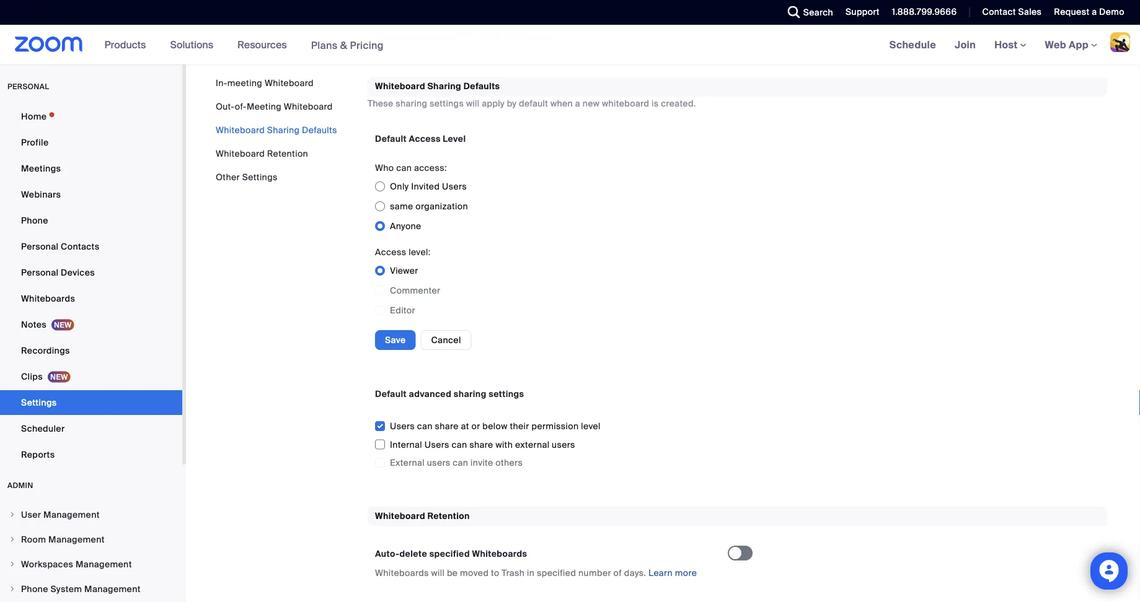 Task type: vqa. For each thing, say whether or not it's contained in the screenshot.
bottom technology
no



Task type: describe. For each thing, give the bounding box(es) containing it.
whiteboard retention element
[[368, 507, 1108, 595]]

whiteboard retention link
[[216, 148, 308, 159]]

learn
[[649, 568, 673, 579]]

meeting
[[247, 101, 282, 112]]

1 horizontal spatial specified
[[537, 568, 577, 579]]

room management
[[21, 534, 105, 546]]

0 vertical spatial in
[[450, 30, 458, 41]]

0 horizontal spatial share
[[435, 421, 459, 433]]

devices
[[61, 267, 95, 279]]

meetings link
[[0, 156, 182, 181]]

can for access:
[[397, 162, 412, 174]]

in-
[[216, 77, 228, 89]]

whiteboard sharing defaults these sharing settings will apply by default when a new whiteboard is created.
[[368, 81, 696, 109]]

clips link
[[0, 365, 182, 390]]

management down "workspaces management" menu item
[[84, 584, 141, 596]]

0 vertical spatial specified
[[430, 549, 470, 560]]

below
[[483, 421, 508, 433]]

number
[[579, 568, 612, 579]]

management for workspaces management
[[76, 559, 132, 571]]

to
[[491, 568, 500, 579]]

learn more link
[[649, 568, 697, 579]]

home
[[21, 111, 47, 122]]

default access level
[[375, 133, 466, 145]]

can up 'external users can invite others'
[[452, 440, 467, 451]]

by
[[507, 98, 517, 109]]

1 horizontal spatial settings
[[489, 389, 524, 400]]

whiteboard up "other settings" on the top left of page
[[216, 148, 265, 159]]

personal contacts
[[21, 241, 100, 252]]

be
[[447, 568, 458, 579]]

whiteboards for whiteboards will be moved to trash in specified number of days. learn more
[[375, 568, 429, 579]]

out-of-meeting whiteboard link
[[216, 101, 333, 112]]

0 vertical spatial a
[[1093, 6, 1098, 18]]

advanced
[[409, 389, 452, 400]]

demo
[[1100, 6, 1125, 18]]

will inside the whiteboard retention element
[[431, 568, 445, 579]]

system
[[51, 584, 82, 596]]

right image for phone system management
[[9, 586, 16, 594]]

solutions
[[170, 38, 213, 51]]

meeting
[[228, 77, 263, 89]]

1 vertical spatial whiteboards
[[472, 549, 528, 560]]

personal contacts link
[[0, 234, 182, 259]]

others
[[496, 458, 523, 469]]

sharing for whiteboard sharing defaults these sharing settings will apply by default when a new whiteboard is created.
[[428, 81, 462, 92]]

1 vertical spatial access
[[375, 247, 407, 258]]

search button
[[779, 0, 837, 25]]

with
[[496, 440, 513, 451]]

defaults for whiteboard sharing defaults these sharing settings will apply by default when a new whiteboard is created.
[[464, 81, 500, 92]]

at
[[461, 421, 469, 433]]

whiteboard
[[602, 98, 650, 109]]

schedule link
[[881, 25, 946, 65]]

moved
[[460, 568, 489, 579]]

phone system management menu item
[[0, 578, 182, 602]]

reports
[[21, 449, 55, 461]]

right image for user management
[[9, 512, 16, 519]]

internal users can share with external users
[[390, 440, 576, 451]]

app
[[1070, 38, 1089, 51]]

support
[[846, 6, 880, 18]]

join
[[955, 38, 977, 51]]

recordings
[[21, 345, 70, 357]]

created.
[[661, 98, 696, 109]]

settings inside whiteboard sharing defaults these sharing settings will apply by default when a new whiteboard is created.
[[430, 98, 464, 109]]

same
[[390, 201, 414, 212]]

phone for phone system management
[[21, 584, 48, 596]]

new
[[583, 98, 600, 109]]

users can share at or below their permission level
[[390, 421, 601, 433]]

their
[[510, 421, 530, 433]]

0 vertical spatial whiteboard retention
[[216, 148, 308, 159]]

level
[[443, 133, 466, 145]]

notes
[[21, 319, 47, 331]]

who can access:
[[375, 162, 447, 174]]

personal devices
[[21, 267, 95, 279]]

web app button
[[1046, 38, 1098, 51]]

apply
[[482, 98, 505, 109]]

host button
[[995, 38, 1027, 51]]

same organization
[[390, 201, 468, 212]]

personal for personal contacts
[[21, 241, 59, 252]]

out-
[[216, 101, 235, 112]]

settings link
[[0, 391, 182, 416]]

delete
[[400, 549, 427, 560]]

of-
[[235, 101, 247, 112]]

other settings
[[216, 172, 278, 183]]

banner containing products
[[0, 25, 1141, 65]]

can left invite
[[453, 458, 469, 469]]

when
[[551, 98, 573, 109]]

1 vertical spatial users
[[427, 458, 451, 469]]

whiteboard sharing defaults link
[[216, 124, 337, 136]]

phone system management
[[21, 584, 141, 596]]

schedule
[[890, 38, 937, 51]]

organization
[[416, 201, 468, 212]]

scheduler link
[[0, 417, 182, 442]]

internal
[[390, 440, 423, 451]]

users can export in pdf, png, csv formats
[[375, 30, 559, 41]]

csv
[[506, 30, 524, 41]]

contact
[[983, 6, 1017, 18]]

level
[[581, 421, 601, 433]]

contacts
[[61, 241, 100, 252]]

auto-delete specified whiteboards
[[375, 549, 528, 560]]

days.
[[625, 568, 647, 579]]

users up 'external users can invite others'
[[425, 440, 450, 451]]

meetings navigation
[[881, 25, 1141, 65]]

room
[[21, 534, 46, 546]]

a inside whiteboard sharing defaults these sharing settings will apply by default when a new whiteboard is created.
[[576, 98, 581, 109]]

1 vertical spatial sharing
[[454, 389, 487, 400]]

0 vertical spatial access
[[409, 133, 441, 145]]

1.888.799.9666 button up schedule link
[[893, 6, 957, 18]]

defaults for whiteboard sharing defaults
[[302, 124, 337, 136]]

zoom logo image
[[15, 37, 83, 52]]



Task type: locate. For each thing, give the bounding box(es) containing it.
profile link
[[0, 130, 182, 155]]

sharing inside whiteboard sharing defaults these sharing settings will apply by default when a new whiteboard is created.
[[428, 81, 462, 92]]

sharing inside menu bar
[[267, 124, 300, 136]]

phone inside menu item
[[21, 584, 48, 596]]

0 vertical spatial whiteboards
[[21, 293, 75, 305]]

products button
[[105, 25, 152, 65]]

menu bar containing in-meeting whiteboard
[[216, 77, 337, 184]]

users right &
[[375, 30, 400, 41]]

users
[[375, 30, 400, 41], [442, 181, 467, 192], [390, 421, 415, 433], [425, 440, 450, 451]]

web app
[[1046, 38, 1089, 51]]

personal menu menu
[[0, 104, 182, 469]]

formats
[[526, 30, 559, 41]]

phone inside personal menu menu
[[21, 215, 48, 226]]

0 horizontal spatial retention
[[267, 148, 308, 159]]

resources
[[238, 38, 287, 51]]

settings up level
[[430, 98, 464, 109]]

editor
[[390, 305, 416, 317]]

1 default from the top
[[375, 133, 407, 145]]

web
[[1046, 38, 1067, 51]]

png,
[[481, 30, 503, 41]]

1 vertical spatial defaults
[[302, 124, 337, 136]]

management for room management
[[48, 534, 105, 546]]

home link
[[0, 104, 182, 129]]

product information navigation
[[95, 25, 393, 65]]

invited
[[411, 181, 440, 192]]

defaults inside whiteboard sharing defaults these sharing settings will apply by default when a new whiteboard is created.
[[464, 81, 500, 92]]

in inside the whiteboard retention element
[[527, 568, 535, 579]]

in-meeting whiteboard
[[216, 77, 314, 89]]

1 horizontal spatial users
[[552, 440, 576, 451]]

1.888.799.9666
[[893, 6, 957, 18]]

sharing down out-of-meeting whiteboard link at the left top of the page
[[267, 124, 300, 136]]

personal for personal devices
[[21, 267, 59, 279]]

0 horizontal spatial settings
[[430, 98, 464, 109]]

&
[[340, 39, 348, 52]]

1.888.799.9666 button up schedule
[[883, 0, 961, 25]]

0 vertical spatial default
[[375, 133, 407, 145]]

whiteboards down personal devices
[[21, 293, 75, 305]]

1 vertical spatial sharing
[[267, 124, 300, 136]]

workspaces management menu item
[[0, 553, 182, 577]]

0 horizontal spatial specified
[[430, 549, 470, 560]]

plans
[[311, 39, 338, 52]]

pricing
[[350, 39, 384, 52]]

management up workspaces management
[[48, 534, 105, 546]]

can for share
[[417, 421, 433, 433]]

share left at
[[435, 421, 459, 433]]

personal down personal contacts
[[21, 267, 59, 279]]

1 vertical spatial a
[[576, 98, 581, 109]]

whiteboard up these in the left top of the page
[[375, 81, 426, 92]]

whiteboards for whiteboards
[[21, 293, 75, 305]]

access level: option group
[[375, 261, 728, 321]]

permission
[[532, 421, 579, 433]]

1 vertical spatial whiteboard retention
[[375, 511, 470, 522]]

default up who
[[375, 133, 407, 145]]

workspaces
[[21, 559, 73, 571]]

0 vertical spatial will
[[466, 98, 480, 109]]

1 horizontal spatial settings
[[242, 172, 278, 183]]

0 vertical spatial sharing
[[428, 81, 462, 92]]

1 vertical spatial default
[[375, 389, 407, 400]]

specified left the number
[[537, 568, 577, 579]]

0 vertical spatial retention
[[267, 148, 308, 159]]

is
[[652, 98, 659, 109]]

1 vertical spatial retention
[[428, 511, 470, 522]]

share up invite
[[470, 440, 494, 451]]

sales
[[1019, 6, 1042, 18]]

room management menu item
[[0, 529, 182, 552]]

notes link
[[0, 313, 182, 337]]

1 horizontal spatial in
[[527, 568, 535, 579]]

products
[[105, 38, 146, 51]]

right image
[[9, 512, 16, 519], [9, 561, 16, 569], [9, 586, 16, 594]]

recordings link
[[0, 339, 182, 364]]

users inside who can access: option group
[[442, 181, 467, 192]]

will
[[466, 98, 480, 109], [431, 568, 445, 579]]

1 personal from the top
[[21, 241, 59, 252]]

host
[[995, 38, 1021, 51]]

0 horizontal spatial sharing
[[267, 124, 300, 136]]

profile picture image
[[1111, 32, 1131, 52]]

user management menu item
[[0, 504, 182, 527]]

request
[[1055, 6, 1090, 18]]

personal devices link
[[0, 261, 182, 285]]

will left apply
[[466, 98, 480, 109]]

right image for workspaces management
[[9, 561, 16, 569]]

right image
[[9, 537, 16, 544]]

retention inside menu bar
[[267, 148, 308, 159]]

1 horizontal spatial defaults
[[464, 81, 500, 92]]

phone down workspaces
[[21, 584, 48, 596]]

settings inside menu bar
[[242, 172, 278, 183]]

pdf,
[[460, 30, 479, 41]]

1 vertical spatial specified
[[537, 568, 577, 579]]

0 horizontal spatial a
[[576, 98, 581, 109]]

whiteboard retention up delete
[[375, 511, 470, 522]]

management down room management menu item
[[76, 559, 132, 571]]

meetings
[[21, 163, 61, 174]]

cancel button
[[421, 331, 472, 351]]

whiteboard up auto-
[[375, 511, 426, 522]]

default left the advanced
[[375, 389, 407, 400]]

whiteboard up whiteboard sharing defaults link
[[284, 101, 333, 112]]

whiteboards inside 'link'
[[21, 293, 75, 305]]

in right trash
[[527, 568, 535, 579]]

defaults up apply
[[464, 81, 500, 92]]

in-meeting whiteboard link
[[216, 77, 314, 89]]

1 horizontal spatial sharing
[[454, 389, 487, 400]]

0 vertical spatial share
[[435, 421, 459, 433]]

user management
[[21, 510, 100, 521]]

0 horizontal spatial settings
[[21, 397, 57, 409]]

workspaces management
[[21, 559, 132, 571]]

access:
[[414, 162, 447, 174]]

1 vertical spatial phone
[[21, 584, 48, 596]]

specified up be
[[430, 549, 470, 560]]

personal up personal devices
[[21, 241, 59, 252]]

1.888.799.9666 button
[[883, 0, 961, 25], [893, 6, 957, 18]]

out-of-meeting whiteboard
[[216, 101, 333, 112]]

1 vertical spatial in
[[527, 568, 535, 579]]

external
[[515, 440, 550, 451]]

access left level
[[409, 133, 441, 145]]

these
[[368, 98, 394, 109]]

admin menu menu
[[0, 504, 182, 603]]

users up internal
[[390, 421, 415, 433]]

management for user management
[[43, 510, 100, 521]]

1 horizontal spatial access
[[409, 133, 441, 145]]

clips
[[21, 371, 43, 383]]

whiteboards link
[[0, 287, 182, 311]]

0 vertical spatial right image
[[9, 512, 16, 519]]

can left export
[[402, 30, 418, 41]]

a left demo
[[1093, 6, 1098, 18]]

whiteboard
[[265, 77, 314, 89], [375, 81, 426, 92], [284, 101, 333, 112], [216, 124, 265, 136], [216, 148, 265, 159], [375, 511, 426, 522]]

personal inside "link"
[[21, 241, 59, 252]]

only
[[390, 181, 409, 192]]

whiteboard sharing defaults element
[[368, 77, 1108, 487]]

settings down whiteboard retention link
[[242, 172, 278, 183]]

0 vertical spatial sharing
[[396, 98, 428, 109]]

0 horizontal spatial whiteboards
[[21, 293, 75, 305]]

trash
[[502, 568, 525, 579]]

0 vertical spatial phone
[[21, 215, 48, 226]]

a
[[1093, 6, 1098, 18], [576, 98, 581, 109]]

request a demo
[[1055, 6, 1125, 18]]

2 default from the top
[[375, 389, 407, 400]]

a left new
[[576, 98, 581, 109]]

right image inside user management menu item
[[9, 512, 16, 519]]

reports link
[[0, 443, 182, 468]]

sharing down export
[[428, 81, 462, 92]]

settings inside settings link
[[21, 397, 57, 409]]

specified
[[430, 549, 470, 560], [537, 568, 577, 579]]

whiteboards down delete
[[375, 568, 429, 579]]

can up only
[[397, 162, 412, 174]]

defaults down out-of-meeting whiteboard link at the left top of the page
[[302, 124, 337, 136]]

defaults
[[464, 81, 500, 92], [302, 124, 337, 136]]

right image inside phone system management menu item
[[9, 586, 16, 594]]

1 horizontal spatial retention
[[428, 511, 470, 522]]

0 horizontal spatial sharing
[[396, 98, 428, 109]]

level:
[[409, 247, 431, 258]]

external users can invite others
[[390, 458, 523, 469]]

banner
[[0, 25, 1141, 65]]

0 vertical spatial users
[[552, 440, 576, 451]]

default for default access level
[[375, 133, 407, 145]]

retention down whiteboard sharing defaults link
[[267, 148, 308, 159]]

1 horizontal spatial whiteboard retention
[[375, 511, 470, 522]]

sharing
[[396, 98, 428, 109], [454, 389, 487, 400]]

0 horizontal spatial will
[[431, 568, 445, 579]]

management up room management
[[43, 510, 100, 521]]

retention up auto-delete specified whiteboards
[[428, 511, 470, 522]]

of
[[614, 568, 622, 579]]

who can access: option group
[[375, 177, 728, 236]]

whiteboard down of-
[[216, 124, 265, 136]]

1 horizontal spatial share
[[470, 440, 494, 451]]

personal
[[7, 82, 49, 92]]

2 personal from the top
[[21, 267, 59, 279]]

export
[[420, 30, 448, 41]]

whiteboard retention down whiteboard sharing defaults
[[216, 148, 308, 159]]

phone down the 'webinars'
[[21, 215, 48, 226]]

0 horizontal spatial in
[[450, 30, 458, 41]]

access up viewer
[[375, 247, 407, 258]]

sharing for whiteboard sharing defaults
[[267, 124, 300, 136]]

whiteboards up the "to"
[[472, 549, 528, 560]]

sharing up at
[[454, 389, 487, 400]]

settings up scheduler
[[21, 397, 57, 409]]

menu bar
[[216, 77, 337, 184]]

more
[[675, 568, 697, 579]]

1 vertical spatial personal
[[21, 267, 59, 279]]

sharing
[[428, 81, 462, 92], [267, 124, 300, 136]]

phone for phone
[[21, 215, 48, 226]]

1 vertical spatial settings
[[21, 397, 57, 409]]

2 right image from the top
[[9, 561, 16, 569]]

whiteboard up out-of-meeting whiteboard
[[265, 77, 314, 89]]

sharing inside whiteboard sharing defaults these sharing settings will apply by default when a new whiteboard is created.
[[396, 98, 428, 109]]

sharing right these in the left top of the page
[[396, 98, 428, 109]]

1 vertical spatial share
[[470, 440, 494, 451]]

users down permission
[[552, 440, 576, 451]]

0 horizontal spatial users
[[427, 458, 451, 469]]

contact sales link
[[974, 0, 1046, 25], [983, 6, 1042, 18]]

right image inside "workspaces management" menu item
[[9, 561, 16, 569]]

whiteboard inside whiteboard sharing defaults these sharing settings will apply by default when a new whiteboard is created.
[[375, 81, 426, 92]]

webinars
[[21, 189, 61, 200]]

1 horizontal spatial a
[[1093, 6, 1098, 18]]

1 phone from the top
[[21, 215, 48, 226]]

1 vertical spatial will
[[431, 568, 445, 579]]

resources button
[[238, 25, 293, 65]]

1 right image from the top
[[9, 512, 16, 519]]

solutions button
[[170, 25, 219, 65]]

auto-
[[375, 549, 400, 560]]

0 vertical spatial defaults
[[464, 81, 500, 92]]

0 horizontal spatial whiteboard retention
[[216, 148, 308, 159]]

in left pdf,
[[450, 30, 458, 41]]

2 phone from the top
[[21, 584, 48, 596]]

users up organization
[[442, 181, 467, 192]]

anyone
[[390, 221, 422, 232]]

who
[[375, 162, 394, 174]]

1 vertical spatial right image
[[9, 561, 16, 569]]

support link
[[837, 0, 883, 25], [846, 6, 880, 18]]

whiteboard sharing defaults
[[216, 124, 337, 136]]

default advanced sharing settings
[[375, 389, 524, 400]]

can for export
[[402, 30, 418, 41]]

1 horizontal spatial sharing
[[428, 81, 462, 92]]

1 horizontal spatial will
[[466, 98, 480, 109]]

0 vertical spatial personal
[[21, 241, 59, 252]]

save button
[[375, 331, 416, 351]]

users right external
[[427, 458, 451, 469]]

1 horizontal spatial whiteboards
[[375, 568, 429, 579]]

settings up users can share at or below their permission level
[[489, 389, 524, 400]]

0 vertical spatial settings
[[242, 172, 278, 183]]

will left be
[[431, 568, 445, 579]]

can up internal
[[417, 421, 433, 433]]

other settings link
[[216, 172, 278, 183]]

0 vertical spatial settings
[[430, 98, 464, 109]]

will inside whiteboard sharing defaults these sharing settings will apply by default when a new whiteboard is created.
[[466, 98, 480, 109]]

1 vertical spatial settings
[[489, 389, 524, 400]]

0 horizontal spatial defaults
[[302, 124, 337, 136]]

2 vertical spatial whiteboards
[[375, 568, 429, 579]]

admin
[[7, 481, 33, 491]]

share
[[435, 421, 459, 433], [470, 440, 494, 451]]

whiteboard retention
[[216, 148, 308, 159], [375, 511, 470, 522]]

0 horizontal spatial access
[[375, 247, 407, 258]]

personal inside "link"
[[21, 267, 59, 279]]

default for default advanced sharing settings
[[375, 389, 407, 400]]

2 vertical spatial right image
[[9, 586, 16, 594]]

3 right image from the top
[[9, 586, 16, 594]]

2 horizontal spatial whiteboards
[[472, 549, 528, 560]]



